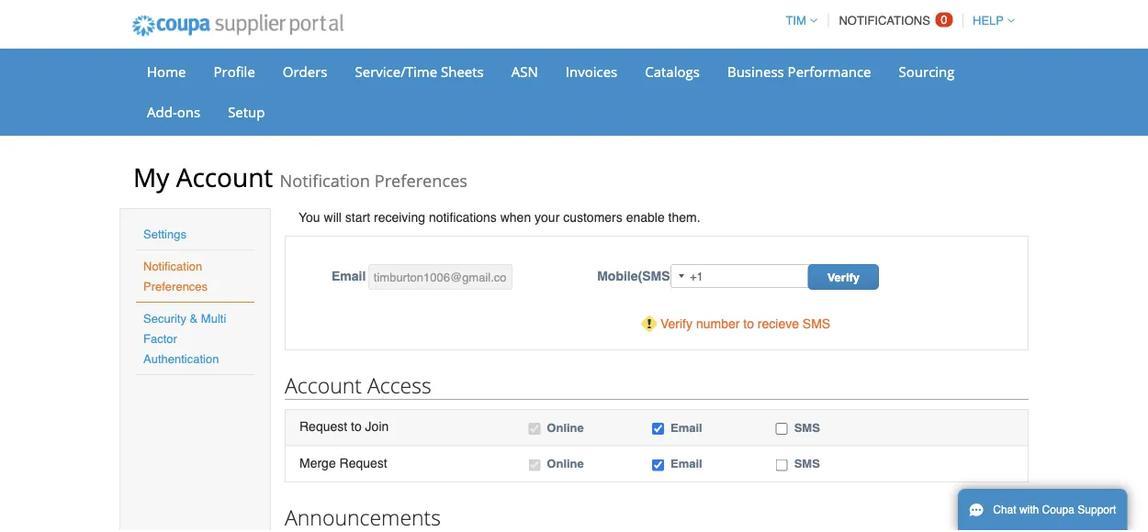 Task type: locate. For each thing, give the bounding box(es) containing it.
catalogs
[[645, 62, 700, 81]]

2 online from the top
[[547, 458, 584, 471]]

add-
[[147, 102, 177, 121]]

verify inside button
[[827, 271, 860, 285]]

0 horizontal spatial to
[[351, 420, 362, 435]]

support
[[1078, 504, 1116, 517]]

online
[[547, 421, 584, 435], [547, 458, 584, 471]]

to
[[743, 317, 754, 332], [351, 420, 362, 435]]

tim
[[786, 14, 806, 28]]

0 vertical spatial account
[[176, 160, 273, 195]]

1 horizontal spatial verify
[[827, 271, 860, 285]]

1 vertical spatial preferences
[[143, 280, 208, 294]]

help link
[[965, 14, 1015, 28]]

navigation
[[778, 3, 1015, 39]]

number
[[696, 317, 740, 332]]

0 horizontal spatial notification
[[143, 260, 202, 273]]

request up merge
[[299, 420, 347, 435]]

add-ons
[[147, 102, 200, 121]]

1 vertical spatial sms
[[794, 421, 820, 435]]

1 horizontal spatial notification
[[280, 169, 370, 192]]

authentication
[[143, 352, 219, 366]]

verify
[[827, 271, 860, 285], [660, 317, 693, 332]]

your
[[535, 210, 560, 225]]

0 vertical spatial sms
[[803, 317, 831, 332]]

to left the "join"
[[351, 420, 362, 435]]

1 online from the top
[[547, 421, 584, 435]]

chat with coupa support
[[993, 504, 1116, 517]]

0 vertical spatial preferences
[[375, 169, 468, 192]]

notification preferences
[[143, 260, 208, 294]]

None text field
[[368, 265, 512, 290]]

request down the "join"
[[340, 456, 387, 471]]

preferences
[[375, 169, 468, 192], [143, 280, 208, 294]]

catalogs link
[[633, 58, 712, 85]]

+1 201-555-0123 text field
[[671, 265, 830, 288]]

invoices
[[566, 62, 618, 81]]

notification down settings
[[143, 260, 202, 273]]

&
[[190, 312, 198, 326]]

account down setup link
[[176, 160, 273, 195]]

None checkbox
[[529, 423, 540, 435], [652, 423, 664, 435], [776, 423, 788, 435], [652, 460, 664, 472], [529, 423, 540, 435], [652, 423, 664, 435], [776, 423, 788, 435], [652, 460, 664, 472]]

1 horizontal spatial account
[[285, 371, 362, 400]]

orders link
[[271, 58, 339, 85]]

1 vertical spatial request
[[340, 456, 387, 471]]

notification up will
[[280, 169, 370, 192]]

sms
[[803, 317, 831, 332], [794, 421, 820, 435], [794, 458, 820, 471]]

sms for request to join
[[794, 421, 820, 435]]

start
[[345, 210, 370, 225]]

settings link
[[143, 227, 186, 241]]

ons
[[177, 102, 200, 121]]

you
[[299, 210, 320, 225]]

None checkbox
[[529, 460, 540, 472], [776, 460, 788, 472], [529, 460, 540, 472], [776, 460, 788, 472]]

setup
[[228, 102, 265, 121]]

request to join
[[299, 420, 389, 435]]

0 horizontal spatial verify
[[660, 317, 693, 332]]

sheets
[[441, 62, 484, 81]]

preferences up security
[[143, 280, 208, 294]]

2 vertical spatial email
[[671, 458, 702, 471]]

coupa
[[1042, 504, 1075, 517]]

preferences up 'receiving'
[[375, 169, 468, 192]]

1 horizontal spatial preferences
[[375, 169, 468, 192]]

verify number to recieve sms
[[660, 317, 831, 332]]

service/time sheets link
[[343, 58, 496, 85]]

0 vertical spatial request
[[299, 420, 347, 435]]

account
[[176, 160, 273, 195], [285, 371, 362, 400]]

sourcing
[[899, 62, 955, 81]]

my
[[133, 160, 169, 195]]

access
[[367, 371, 431, 400]]

1 vertical spatial notification
[[143, 260, 202, 273]]

request
[[299, 420, 347, 435], [340, 456, 387, 471]]

0 vertical spatial to
[[743, 317, 754, 332]]

1 vertical spatial account
[[285, 371, 362, 400]]

sms for merge request
[[794, 458, 820, 471]]

tim link
[[778, 14, 817, 28]]

1 vertical spatial online
[[547, 458, 584, 471]]

account up request to join
[[285, 371, 362, 400]]

0 vertical spatial notification
[[280, 169, 370, 192]]

setup link
[[216, 98, 277, 126]]

email for to
[[671, 421, 702, 435]]

help
[[973, 14, 1004, 28]]

profile link
[[202, 58, 267, 85]]

profile
[[214, 62, 255, 81]]

1 vertical spatial verify
[[660, 317, 693, 332]]

will
[[324, 210, 342, 225]]

service/time sheets
[[355, 62, 484, 81]]

2 vertical spatial sms
[[794, 458, 820, 471]]

security & multi factor authentication
[[143, 312, 226, 366]]

email
[[332, 269, 366, 284], [671, 421, 702, 435], [671, 458, 702, 471]]

them.
[[668, 210, 701, 225]]

to left the recieve at the bottom right of page
[[743, 317, 754, 332]]

home link
[[135, 58, 198, 85]]

notification
[[280, 169, 370, 192], [143, 260, 202, 273]]

navigation containing notifications 0
[[778, 3, 1015, 39]]

preferences inside my account notification preferences
[[375, 169, 468, 192]]

0 vertical spatial online
[[547, 421, 584, 435]]

chat
[[993, 504, 1017, 517]]

performance
[[788, 62, 871, 81]]

0 horizontal spatial account
[[176, 160, 273, 195]]

merge request
[[299, 456, 387, 471]]

when
[[500, 210, 531, 225]]

0 vertical spatial verify
[[827, 271, 860, 285]]

verify for verify
[[827, 271, 860, 285]]

1 vertical spatial email
[[671, 421, 702, 435]]



Task type: describe. For each thing, give the bounding box(es) containing it.
notifications
[[429, 210, 497, 225]]

invoices link
[[554, 58, 629, 85]]

sourcing link
[[887, 58, 967, 85]]

settings
[[143, 227, 186, 241]]

1 vertical spatial to
[[351, 420, 362, 435]]

security & multi factor authentication link
[[143, 312, 226, 366]]

factor
[[143, 332, 177, 346]]

notification inside my account notification preferences
[[280, 169, 370, 192]]

verify for verify number to recieve sms
[[660, 317, 693, 332]]

security
[[143, 312, 186, 326]]

1 horizontal spatial to
[[743, 317, 754, 332]]

0 horizontal spatial preferences
[[143, 280, 208, 294]]

asn link
[[499, 58, 550, 85]]

business
[[727, 62, 784, 81]]

online for request to join
[[547, 421, 584, 435]]

add-ons link
[[135, 98, 212, 126]]

recieve
[[758, 317, 799, 332]]

multi
[[201, 312, 226, 326]]

join
[[365, 420, 389, 435]]

business performance link
[[716, 58, 883, 85]]

my account notification preferences
[[133, 160, 468, 195]]

business performance
[[727, 62, 871, 81]]

chat with coupa support button
[[958, 490, 1127, 532]]

mobile(sms)
[[597, 269, 674, 284]]

merge
[[299, 456, 336, 471]]

coupa supplier portal image
[[119, 3, 356, 49]]

Telephone country code field
[[672, 265, 690, 288]]

customers
[[563, 210, 623, 225]]

0
[[941, 13, 948, 27]]

notifications 0
[[839, 13, 948, 28]]

receiving
[[374, 210, 425, 225]]

enable
[[626, 210, 665, 225]]

email for request
[[671, 458, 702, 471]]

orders
[[283, 62, 327, 81]]

asn
[[511, 62, 538, 81]]

0 vertical spatial email
[[332, 269, 366, 284]]

telephone country code image
[[679, 275, 684, 278]]

notification preferences link
[[143, 260, 208, 294]]

notifications
[[839, 14, 930, 28]]

account access
[[285, 371, 431, 400]]

online for merge request
[[547, 458, 584, 471]]

with
[[1020, 504, 1039, 517]]

notification inside notification preferences
[[143, 260, 202, 273]]

service/time
[[355, 62, 437, 81]]

home
[[147, 62, 186, 81]]

verify button
[[808, 265, 879, 290]]

you will start receiving notifications when your customers enable them.
[[299, 210, 701, 225]]



Task type: vqa. For each thing, say whether or not it's contained in the screenshot.
Request to the top
yes



